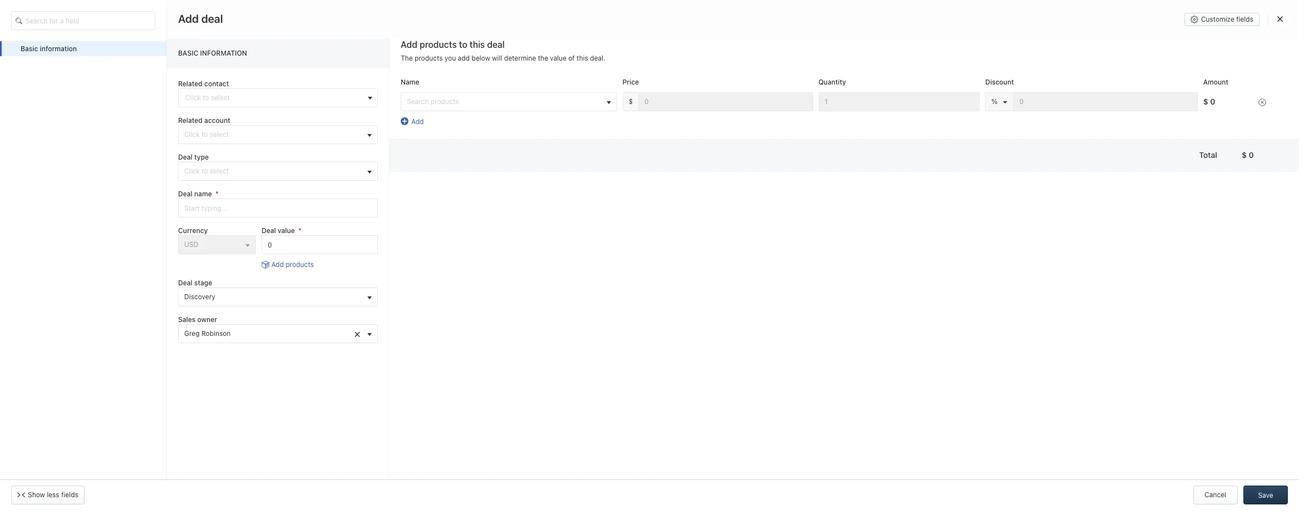 Task type: describe. For each thing, give the bounding box(es) containing it.
deal for all deal owners
[[297, 161, 311, 170]]

in for bring in website leads
[[230, 97, 236, 105]]

(sample) up the closes
[[266, 233, 294, 241]]

$ down price
[[629, 97, 633, 106]]

gold
[[158, 268, 173, 276]]

all deal owners
[[287, 161, 336, 170]]

deal for add deal
[[1274, 134, 1288, 142]]

deal for deal type
[[178, 153, 192, 161]]

usd button
[[178, 236, 256, 255]]

none search field inside dialog
[[11, 11, 155, 30]]

closes in nov
[[274, 248, 317, 257]]

in for closes in nov
[[297, 248, 303, 257]]

explore plans
[[1089, 32, 1132, 40]]

explore plans link
[[1083, 30, 1138, 43]]

search image
[[16, 16, 27, 25]]

discovery
[[184, 293, 215, 301]]

0 horizontal spatial $ 0
[[1203, 97, 1215, 106]]

discovery button
[[178, 288, 378, 307]]

13 more...
[[161, 135, 193, 144]]

13
[[161, 135, 168, 144]]

container_wx8msf4aqz5i3rn1 image inside 1 filter applied button
[[202, 162, 210, 170]]

3 -- number field from the left
[[1013, 92, 1198, 111]]

invite
[[367, 97, 384, 105]]

* for deal name *
[[215, 190, 219, 198]]

deal type
[[178, 153, 209, 161]]

click for deal
[[184, 167, 200, 175]]

import deals button
[[1159, 129, 1220, 148]]

related contact
[[178, 79, 229, 88]]

team
[[402, 97, 419, 105]]

add for add deal
[[1260, 134, 1273, 142]]

contact
[[204, 79, 229, 88]]

to for account
[[202, 130, 208, 139]]

1 for 1 note
[[248, 285, 251, 293]]

settings button
[[1105, 129, 1154, 148]]

filter
[[220, 161, 235, 170]]

to for type
[[202, 167, 208, 175]]

related for related contact
[[178, 79, 203, 88]]

owners
[[313, 161, 336, 170]]

crm
[[136, 268, 151, 276]]

Search field
[[1239, 156, 1295, 175]]

invite your team
[[367, 97, 419, 105]]

related for related account
[[178, 116, 203, 125]]

note
[[254, 285, 268, 293]]

qualification
[[233, 188, 286, 198]]

invite your team link
[[324, 87, 439, 115]]

1 sales from the left
[[669, 97, 686, 105]]

show
[[28, 491, 45, 499]]

days
[[1054, 33, 1068, 40]]

2 -- number field from the left
[[819, 92, 980, 111]]

total
[[1199, 151, 1217, 160]]

greg
[[184, 329, 200, 338]]

2 acme inc (sample) link from the top
[[234, 268, 293, 276]]

2 inc from the top
[[254, 268, 263, 276]]

o
[[213, 135, 218, 144]]

save
[[1258, 491, 1273, 500]]

no
[[312, 268, 321, 276]]

0 horizontal spatial 0
[[1210, 97, 1215, 106]]

and
[[1175, 162, 1187, 170]]

bring in website leads link
[[169, 87, 313, 115]]

1 -- number field from the left
[[638, 92, 813, 111]]

1 horizontal spatial basic
[[178, 49, 198, 57]]

Start typing... text field
[[178, 199, 378, 218]]

deal
[[201, 12, 223, 25]]

search
[[407, 97, 429, 106]]

currency
[[178, 227, 208, 235]]

discount
[[985, 78, 1014, 86]]

add
[[458, 54, 470, 63]]

crm - gold plan monthly (sample)
[[136, 268, 245, 276]]

100
[[242, 248, 258, 258]]

dialog containing add deal
[[0, 0, 1299, 510]]

import
[[1174, 134, 1196, 142]]

* for deal value *
[[298, 227, 302, 235]]

customize fields button
[[1185, 13, 1260, 26]]

show less fields
[[28, 491, 78, 499]]

0 horizontal spatial basic information
[[21, 45, 77, 53]]

related account
[[178, 116, 230, 125]]

quotas and forecasting link
[[1139, 156, 1238, 175]]

deal name *
[[178, 190, 219, 198]]

below
[[472, 54, 490, 63]]

deal value *
[[262, 227, 302, 235]]

0 horizontal spatial this
[[470, 39, 485, 49]]

products for add products to this deal the products you add below will determine the value of this deal.
[[420, 39, 457, 49]]

closes
[[274, 248, 295, 257]]

1 filter applied
[[215, 161, 260, 170]]

of
[[568, 54, 575, 63]]

import deals group
[[1159, 129, 1239, 148]]

trial
[[1010, 33, 1021, 40]]

your
[[995, 33, 1008, 40]]

more...
[[170, 135, 193, 144]]

search products
[[407, 97, 459, 106]]

basic information link
[[0, 41, 166, 56]]

2 horizontal spatial in
[[1039, 33, 1044, 40]]

Search for a field text field
[[11, 11, 155, 30]]

nov
[[305, 248, 317, 257]]

(sample) inside button
[[217, 268, 245, 276]]

send email image
[[1189, 32, 1197, 41]]

add for add products to this deal the products you add below will determine the value of this deal.
[[401, 39, 417, 49]]

2 your from the left
[[815, 97, 829, 105]]

add products to this deal the products you add below will determine the value of this deal.
[[401, 39, 605, 63]]

the
[[538, 54, 548, 63]]

1 acme inc (sample) link from the top
[[234, 232, 294, 242]]

1 vertical spatial this
[[577, 54, 588, 63]]

fields inside show less fields button
[[61, 491, 78, 499]]

save button
[[1243, 486, 1288, 505]]

click for related
[[184, 130, 200, 139]]

⌘
[[205, 135, 211, 144]]

deal inside 'add products to this deal the products you add below will determine the value of this deal.'
[[487, 39, 505, 49]]

the
[[401, 54, 413, 63]]

21
[[1046, 33, 1052, 40]]

products for no products
[[323, 268, 351, 276]]

sales owner
[[178, 315, 217, 324]]

click to select for type
[[184, 167, 229, 175]]

click to select button for related account
[[178, 125, 378, 144]]

add
[[178, 12, 199, 25]]

fields inside customize fields button
[[1236, 15, 1254, 23]]

name
[[401, 78, 419, 86]]

plans
[[1115, 32, 1132, 40]]

click to select button for deal type
[[178, 162, 378, 181]]

1 your from the left
[[386, 97, 401, 105]]

close image
[[1277, 16, 1283, 22]]

(sample) down the closes
[[265, 268, 293, 276]]

1 acme inc (sample) from the top
[[234, 233, 294, 241]]

phone element
[[7, 463, 29, 485]]

bring in website leads
[[211, 97, 282, 105]]

%
[[992, 97, 998, 106]]

1 inc from the top
[[254, 233, 264, 241]]

2 acme inc (sample) from the top
[[234, 268, 293, 276]]

freshworks switcher image
[[12, 493, 23, 504]]

add deal
[[178, 12, 223, 25]]

$ 100
[[234, 248, 258, 258]]



Task type: vqa. For each thing, say whether or not it's contained in the screenshot.


Task type: locate. For each thing, give the bounding box(es) containing it.
plan
[[175, 268, 188, 276]]

0 vertical spatial this
[[470, 39, 485, 49]]

0 vertical spatial 1
[[215, 161, 218, 170]]

container_wx8msf4aqz5i3rn1 image for settings
[[1111, 134, 1118, 142]]

to up add
[[459, 39, 467, 49]]

add products
[[271, 261, 314, 269]]

create sales sequence link
[[603, 87, 739, 115]]

this up below
[[470, 39, 485, 49]]

$ 0 down "add deal" button
[[1242, 151, 1254, 160]]

container_wx8msf4aqz5i3rn1 image inside settings popup button
[[1111, 134, 1118, 142]]

click to select down related account on the left
[[184, 130, 229, 139]]

in right bring
[[230, 97, 236, 105]]

1 vertical spatial to
[[202, 130, 208, 139]]

to down type
[[202, 167, 208, 175]]

1 left note
[[248, 285, 251, 293]]

0 horizontal spatial in
[[230, 97, 236, 105]]

acme inc (sample) link up note
[[234, 268, 293, 276]]

applied
[[237, 161, 260, 170]]

in left 21
[[1039, 33, 1044, 40]]

deal for deal name *
[[178, 190, 192, 198]]

products left you
[[415, 54, 443, 63]]

click left ⌘ at left
[[184, 130, 200, 139]]

deal inside "add deal" button
[[1274, 134, 1288, 142]]

acme inc (sample) link up 100
[[234, 232, 294, 242]]

1 click to select from the top
[[184, 130, 229, 139]]

products up you
[[420, 39, 457, 49]]

0 horizontal spatial *
[[215, 190, 219, 198]]

quotas
[[1150, 162, 1173, 170]]

leads
[[264, 97, 282, 105]]

1 horizontal spatial 1
[[248, 285, 251, 293]]

% button
[[992, 97, 1008, 106]]

0 horizontal spatial container_wx8msf4aqz5i3rn1 image
[[202, 162, 210, 170]]

products
[[420, 39, 457, 49], [415, 54, 443, 63], [431, 97, 459, 106], [286, 261, 314, 269], [323, 268, 351, 276]]

1 horizontal spatial in
[[297, 248, 303, 257]]

1 vertical spatial *
[[298, 227, 302, 235]]

0 vertical spatial 0
[[1210, 97, 1215, 106]]

add deal
[[1260, 134, 1288, 142]]

1 horizontal spatial sales
[[831, 97, 848, 105]]

add products link
[[262, 260, 314, 270]]

1 click to select button from the top
[[178, 125, 378, 144]]

1 vertical spatial $ 0
[[1242, 151, 1254, 160]]

basic down 'add'
[[178, 49, 198, 57]]

basic information up contact
[[178, 49, 247, 57]]

products for add products
[[286, 261, 314, 269]]

deal
[[178, 153, 192, 161], [178, 190, 192, 198], [262, 227, 276, 235], [178, 279, 192, 287]]

1 horizontal spatial deal
[[487, 39, 505, 49]]

0 vertical spatial value
[[550, 54, 567, 63]]

1 vertical spatial click
[[184, 167, 200, 175]]

inc up 100
[[254, 233, 264, 241]]

basic
[[21, 45, 38, 53], [178, 49, 198, 57]]

1 vertical spatial acme
[[234, 268, 252, 276]]

owner
[[197, 315, 217, 324]]

all
[[287, 161, 295, 170]]

(sample)
[[266, 233, 294, 241], [217, 268, 245, 276], [265, 268, 293, 276]]

1 horizontal spatial $ 0
[[1242, 151, 1254, 160]]

deals
[[1197, 134, 1215, 142]]

$
[[1203, 97, 1208, 106], [629, 97, 633, 106], [1242, 151, 1247, 160], [234, 248, 240, 258]]

select down account
[[210, 130, 229, 139]]

all deal owners button
[[268, 156, 343, 175]]

1 horizontal spatial your
[[815, 97, 829, 105]]

click to select
[[184, 130, 229, 139], [184, 167, 229, 175]]

1 vertical spatial fields
[[61, 491, 78, 499]]

up
[[805, 97, 813, 105]]

value left the of
[[550, 54, 567, 63]]

* right name
[[215, 190, 219, 198]]

Click to select search field
[[178, 88, 378, 107]]

customize fields
[[1201, 15, 1254, 23]]

deal stage
[[178, 279, 212, 287]]

container_wx8msf4aqz5i3rn1 image
[[1111, 134, 1118, 142], [202, 162, 210, 170], [237, 286, 245, 293]]

1 horizontal spatial fields
[[1236, 15, 1254, 23]]

add for add products
[[271, 261, 284, 269]]

deal left type
[[178, 153, 192, 161]]

your right up
[[815, 97, 829, 105]]

products down 'closes in nov'
[[286, 261, 314, 269]]

information down search for a field text field
[[40, 45, 77, 53]]

1 click from the top
[[184, 130, 200, 139]]

1 vertical spatial related
[[178, 116, 203, 125]]

type
[[194, 153, 209, 161]]

1 vertical spatial click to select
[[184, 167, 229, 175]]

0 horizontal spatial -- number field
[[638, 92, 813, 111]]

products for search products
[[431, 97, 459, 106]]

products inside button
[[431, 97, 459, 106]]

deal up the 'will'
[[487, 39, 505, 49]]

container_wx8msf4aqz5i3rn1 image for 1
[[237, 286, 245, 293]]

add inside 'add products to this deal the products you add below will determine the value of this deal.'
[[401, 39, 417, 49]]

show less fields button
[[11, 486, 84, 505]]

1 left filter
[[215, 161, 218, 170]]

1 horizontal spatial container_wx8msf4aqz5i3rn1 image
[[237, 286, 245, 293]]

-- number field
[[638, 92, 813, 111], [819, 92, 980, 111], [1013, 92, 1198, 111]]

0 horizontal spatial information
[[40, 45, 77, 53]]

0 vertical spatial in
[[1039, 33, 1044, 40]]

ends
[[1023, 33, 1037, 40]]

add
[[401, 39, 417, 49], [411, 117, 424, 126], [1260, 134, 1273, 142], [271, 261, 284, 269]]

select for type
[[210, 167, 229, 175]]

fields right less on the bottom left of page
[[61, 491, 78, 499]]

1 related from the top
[[178, 79, 203, 88]]

this right the of
[[577, 54, 588, 63]]

0 vertical spatial click to select button
[[178, 125, 378, 144]]

0 horizontal spatial deal
[[297, 161, 311, 170]]

dialog
[[0, 0, 1299, 510]]

click to select down type
[[184, 167, 229, 175]]

customize
[[1201, 15, 1234, 23]]

0 vertical spatial *
[[215, 190, 219, 198]]

determine
[[504, 54, 536, 63]]

fields
[[1236, 15, 1254, 23], [61, 491, 78, 499]]

0 vertical spatial click to select
[[184, 130, 229, 139]]

0 vertical spatial related
[[178, 79, 203, 88]]

0 vertical spatial inc
[[254, 233, 264, 241]]

-
[[153, 268, 156, 276]]

$ left 100
[[234, 248, 240, 258]]

quotas and forecasting
[[1150, 162, 1227, 170]]

2 select from the top
[[210, 167, 229, 175]]

cancel button
[[1193, 486, 1238, 505]]

2 vertical spatial in
[[297, 248, 303, 257]]

1 horizontal spatial value
[[550, 54, 567, 63]]

×
[[354, 327, 361, 340]]

value
[[550, 54, 567, 63], [278, 227, 295, 235]]

deal inside all deal owners "button"
[[297, 161, 311, 170]]

stage
[[194, 279, 212, 287]]

2 vertical spatial deal
[[297, 161, 311, 170]]

0 vertical spatial select
[[210, 130, 229, 139]]

add up the
[[401, 39, 417, 49]]

1 vertical spatial 1
[[248, 285, 251, 293]]

$ down "add deal" button
[[1242, 151, 1247, 160]]

$ 0
[[1203, 97, 1215, 106], [1242, 151, 1254, 160]]

0 vertical spatial acme inc (sample) link
[[234, 232, 294, 242]]

1 note
[[248, 285, 268, 293]]

forecasting
[[1189, 162, 1227, 170]]

click down deal type
[[184, 167, 200, 175]]

2 horizontal spatial container_wx8msf4aqz5i3rn1 image
[[1111, 134, 1118, 142]]

add for add
[[411, 117, 424, 126]]

0 horizontal spatial value
[[278, 227, 295, 235]]

2 click to select from the top
[[184, 167, 229, 175]]

basic information down search icon
[[21, 45, 77, 53]]

1 horizontal spatial 0
[[1249, 151, 1254, 160]]

0 vertical spatial deal
[[487, 39, 505, 49]]

1 horizontal spatial information
[[200, 49, 247, 57]]

to
[[459, 39, 467, 49], [202, 130, 208, 139], [202, 167, 208, 175]]

sales
[[669, 97, 686, 105], [831, 97, 848, 105]]

sales right create
[[669, 97, 686, 105]]

explore
[[1089, 32, 1113, 40]]

0 vertical spatial to
[[459, 39, 467, 49]]

container_wx8msf4aqz5i3rn1 image left 1 note
[[237, 286, 245, 293]]

price
[[623, 78, 639, 86]]

2 horizontal spatial -- number field
[[1013, 92, 1198, 111]]

acme down $ 100
[[234, 268, 252, 276]]

1 acme from the top
[[234, 233, 252, 241]]

Enter value number field
[[262, 236, 378, 255]]

deal left name
[[178, 190, 192, 198]]

$ 0 down amount
[[1203, 97, 1215, 106]]

0 horizontal spatial fields
[[61, 491, 78, 499]]

cancel
[[1205, 491, 1226, 499]]

1 vertical spatial container_wx8msf4aqz5i3rn1 image
[[202, 162, 210, 170]]

select for account
[[210, 130, 229, 139]]

0
[[1210, 97, 1215, 106], [1249, 151, 1254, 160]]

your trial ends in 21 days
[[995, 33, 1068, 40]]

add down search
[[411, 117, 424, 126]]

container_wx8msf4aqz5i3rn1 image left settings on the right of page
[[1111, 134, 1118, 142]]

fields right customize
[[1236, 15, 1254, 23]]

no products
[[312, 268, 351, 276]]

2 vertical spatial container_wx8msf4aqz5i3rn1 image
[[237, 286, 245, 293]]

add down the closes
[[271, 261, 284, 269]]

1 horizontal spatial -- number field
[[819, 92, 980, 111]]

1 horizontal spatial *
[[298, 227, 302, 235]]

deal down plan
[[178, 279, 192, 287]]

1 horizontal spatial this
[[577, 54, 588, 63]]

click to select for account
[[184, 130, 229, 139]]

0 vertical spatial acme
[[234, 233, 252, 241]]

1 vertical spatial deal
[[1274, 134, 1288, 142]]

account
[[204, 116, 230, 125]]

sales
[[178, 315, 196, 324]]

0 down amount
[[1210, 97, 1215, 106]]

in inside 'link'
[[230, 97, 236, 105]]

container_wx8msf4aqz5i3rn1 image down type
[[202, 162, 210, 170]]

1 horizontal spatial basic information
[[178, 49, 247, 57]]

acme inc (sample) up note
[[234, 268, 293, 276]]

deal down start typing... text field at left top
[[262, 227, 276, 235]]

name
[[194, 190, 212, 198]]

in left "nov"
[[297, 248, 303, 257]]

inc
[[254, 233, 264, 241], [254, 268, 263, 276]]

import deals
[[1174, 134, 1215, 142]]

0 horizontal spatial your
[[386, 97, 401, 105]]

None search field
[[11, 11, 155, 30]]

deal up 'search' field
[[1274, 134, 1288, 142]]

inc up 1 note
[[254, 268, 263, 276]]

quantity
[[819, 78, 846, 86]]

deal for deal stage
[[178, 279, 192, 287]]

to left o
[[202, 130, 208, 139]]

1 vertical spatial acme inc (sample) link
[[234, 268, 293, 276]]

deal right all on the top
[[297, 161, 311, 170]]

crm - gold plan monthly (sample) button
[[47, 227, 245, 303]]

1 filter applied button
[[195, 156, 268, 175]]

related up more...
[[178, 116, 203, 125]]

(sample) down $ 100
[[217, 268, 245, 276]]

value inside 'add products to this deal the products you add below will determine the value of this deal.'
[[550, 54, 567, 63]]

1 vertical spatial value
[[278, 227, 295, 235]]

$ down amount
[[1203, 97, 1208, 106]]

⌘ o
[[205, 135, 218, 144]]

search products button
[[401, 92, 617, 111]]

value up the closes
[[278, 227, 295, 235]]

add inside button
[[1260, 134, 1273, 142]]

greg robinson
[[184, 329, 231, 338]]

2 sales from the left
[[831, 97, 848, 105]]

products right search
[[431, 97, 459, 106]]

1 vertical spatial inc
[[254, 268, 263, 276]]

0 vertical spatial $ 0
[[1203, 97, 1215, 106]]

0 vertical spatial click
[[184, 130, 200, 139]]

sales down quantity on the right of page
[[831, 97, 848, 105]]

bring
[[211, 97, 228, 105]]

information up contact
[[200, 49, 247, 57]]

0 horizontal spatial 1
[[215, 161, 218, 170]]

basic down search icon
[[21, 45, 38, 53]]

2 related from the top
[[178, 116, 203, 125]]

set up your sales pipeline
[[792, 97, 875, 105]]

to inside 'add products to this deal the products you add below will determine the value of this deal.'
[[459, 39, 467, 49]]

1 vertical spatial in
[[230, 97, 236, 105]]

0 vertical spatial acme inc (sample)
[[234, 233, 294, 241]]

1 vertical spatial 0
[[1249, 151, 1254, 160]]

0 vertical spatial fields
[[1236, 15, 1254, 23]]

2 horizontal spatial deal
[[1274, 134, 1288, 142]]

products right no
[[323, 268, 351, 276]]

information
[[40, 45, 77, 53], [200, 49, 247, 57]]

1 vertical spatial select
[[210, 167, 229, 175]]

you
[[445, 54, 456, 63]]

add up 'search' field
[[1260, 134, 1273, 142]]

0 horizontal spatial sales
[[669, 97, 686, 105]]

monthly
[[190, 268, 215, 276]]

robinson
[[201, 329, 231, 338]]

click to select button up 'qualification'
[[178, 162, 378, 181]]

0 vertical spatial container_wx8msf4aqz5i3rn1 image
[[1111, 134, 1118, 142]]

1 for 1 filter applied
[[215, 161, 218, 170]]

2 vertical spatial to
[[202, 167, 208, 175]]

1 select from the top
[[210, 130, 229, 139]]

this
[[470, 39, 485, 49], [577, 54, 588, 63]]

select up name
[[210, 167, 229, 175]]

pipeline
[[850, 97, 875, 105]]

2 click to select button from the top
[[178, 162, 378, 181]]

1 vertical spatial click to select button
[[178, 162, 378, 181]]

2 click from the top
[[184, 167, 200, 175]]

1 inside button
[[215, 161, 218, 170]]

related left contact
[[178, 79, 203, 88]]

click to select button up all on the top
[[178, 125, 378, 144]]

Search your CRM... text field
[[49, 27, 160, 46]]

acme up $ 100
[[234, 233, 252, 241]]

less
[[47, 491, 59, 499]]

create sales sequence
[[646, 97, 719, 105]]

* up 'closes in nov'
[[298, 227, 302, 235]]

2 acme from the top
[[234, 268, 252, 276]]

click to select button
[[178, 125, 378, 144], [178, 162, 378, 181]]

0 horizontal spatial basic
[[21, 45, 38, 53]]

your left team
[[386, 97, 401, 105]]

set
[[792, 97, 803, 105]]

acme inc (sample) up 100
[[234, 233, 294, 241]]

0 down "add deal" button
[[1249, 151, 1254, 160]]

acme inc (sample)
[[234, 233, 294, 241], [234, 268, 293, 276]]

1 vertical spatial acme inc (sample)
[[234, 268, 293, 276]]

deal for deal value *
[[262, 227, 276, 235]]



